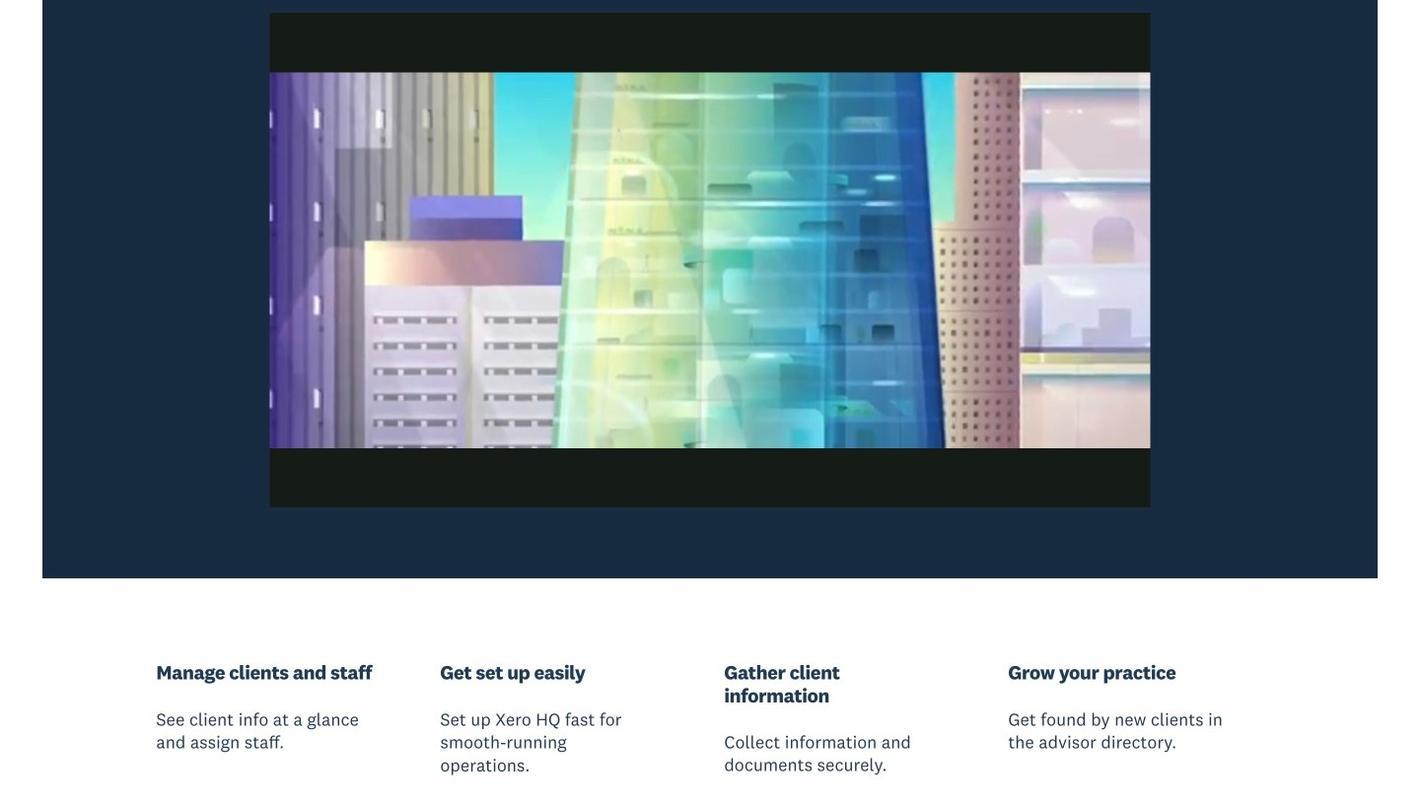 Task type: vqa. For each thing, say whether or not it's contained in the screenshot.
so
no



Task type: locate. For each thing, give the bounding box(es) containing it.
video player region
[[270, 13, 1150, 508]]



